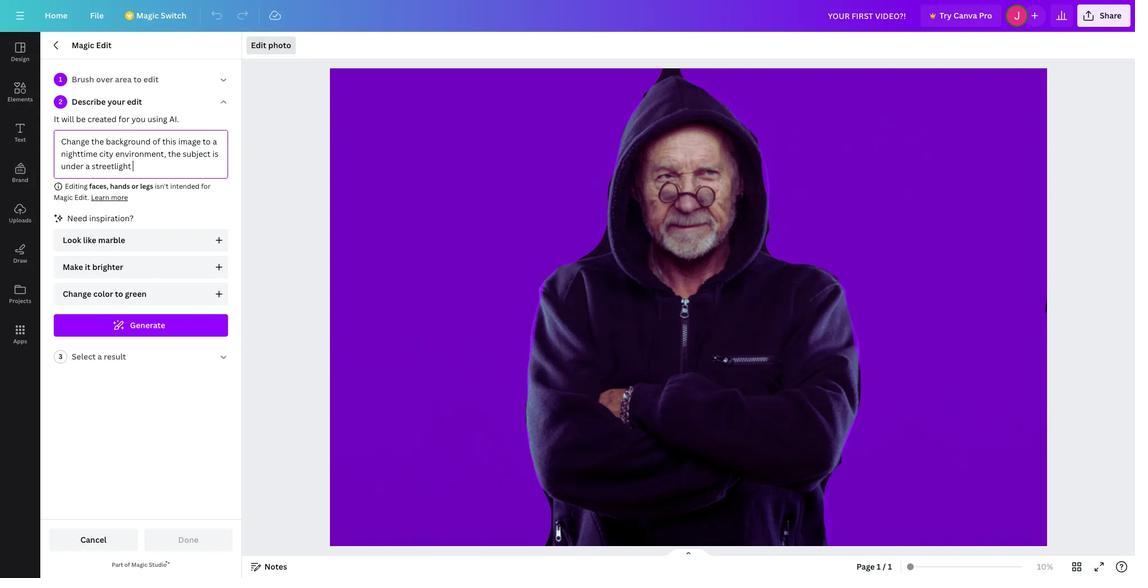 Task type: describe. For each thing, give the bounding box(es) containing it.
switch
[[161, 10, 187, 21]]

describe your edit
[[72, 96, 142, 107]]

done
[[178, 535, 199, 546]]

draw
[[13, 257, 27, 265]]

isn't
[[155, 182, 169, 191]]

inspiration?
[[89, 213, 134, 224]]

look
[[63, 235, 81, 246]]

+ add page
[[664, 512, 706, 523]]

0 horizontal spatial for
[[119, 114, 130, 124]]

2 horizontal spatial 1
[[888, 562, 893, 572]]

magic inside isn't intended for magic edit.
[[54, 193, 73, 202]]

canva
[[954, 10, 978, 21]]

brand button
[[0, 153, 40, 193]]

brush over area to edit
[[72, 74, 159, 85]]

apps
[[13, 338, 27, 345]]

or
[[132, 182, 139, 191]]

change color to green button
[[54, 283, 228, 306]]

more
[[111, 193, 128, 202]]

generate button
[[54, 315, 228, 337]]

page
[[687, 512, 706, 523]]

pro
[[980, 10, 993, 21]]

look like marble
[[63, 235, 125, 246]]

elements button
[[0, 72, 40, 113]]

magic studio
[[132, 561, 167, 569]]

using
[[148, 114, 168, 124]]

add
[[670, 512, 685, 523]]

+ add page button
[[327, 507, 1043, 529]]

part
[[112, 561, 123, 569]]

magic for magic switch
[[136, 10, 159, 21]]

learn more
[[91, 193, 128, 202]]

make it brighter button
[[54, 256, 228, 279]]

projects
[[9, 297, 31, 305]]

share
[[1100, 10, 1122, 21]]

result
[[104, 352, 126, 362]]

a
[[98, 352, 102, 362]]

design button
[[0, 32, 40, 72]]

to inside button
[[115, 289, 123, 299]]

1 horizontal spatial edit
[[144, 74, 159, 85]]

show pages image
[[662, 548, 716, 557]]

area
[[115, 74, 132, 85]]

elements
[[7, 95, 33, 103]]

2
[[59, 97, 62, 107]]

try
[[940, 10, 952, 21]]

edit.
[[75, 193, 89, 202]]

studio
[[149, 561, 167, 569]]

3
[[59, 352, 63, 362]]

learn more link
[[91, 193, 128, 202]]

it
[[54, 114, 59, 124]]

part of
[[112, 561, 132, 569]]

10%
[[1038, 562, 1054, 572]]

text
[[15, 136, 26, 144]]

over
[[96, 74, 113, 85]]

+
[[664, 512, 668, 523]]

editing
[[65, 182, 88, 191]]

legs
[[140, 182, 153, 191]]

brand
[[12, 176, 28, 184]]

file button
[[81, 4, 113, 27]]

brush
[[72, 74, 94, 85]]

green
[[125, 289, 147, 299]]

1 edit from the left
[[96, 40, 112, 50]]

done button
[[144, 529, 233, 552]]

0 horizontal spatial 1
[[59, 75, 62, 84]]

learn
[[91, 193, 109, 202]]

side panel tab list
[[0, 32, 40, 355]]

generate
[[130, 320, 165, 331]]

share button
[[1078, 4, 1131, 27]]

created
[[88, 114, 117, 124]]

make it brighter
[[63, 262, 123, 272]]

main menu bar
[[0, 0, 1136, 32]]

cancel
[[80, 535, 107, 546]]



Task type: vqa. For each thing, say whether or not it's contained in the screenshot.
isn't
yes



Task type: locate. For each thing, give the bounding box(es) containing it.
1 vertical spatial for
[[201, 182, 211, 191]]

1 vertical spatial edit
[[127, 96, 142, 107]]

be
[[76, 114, 86, 124]]

it will be created for you using ai.
[[54, 114, 179, 124]]

marble
[[98, 235, 125, 246]]

edit photo
[[251, 40, 291, 50]]

of
[[124, 561, 130, 569]]

brighter
[[92, 262, 123, 272]]

apps button
[[0, 315, 40, 355]]

0 horizontal spatial edit
[[96, 40, 112, 50]]

It will be created for you using AI. text field
[[54, 131, 228, 178]]

0 vertical spatial for
[[119, 114, 130, 124]]

select a result
[[72, 352, 126, 362]]

magic inside magic switch button
[[136, 10, 159, 21]]

it
[[85, 262, 90, 272]]

1 horizontal spatial for
[[201, 182, 211, 191]]

need
[[67, 213, 87, 224]]

for inside isn't intended for magic edit.
[[201, 182, 211, 191]]

photo
[[268, 40, 291, 50]]

try canva pro
[[940, 10, 993, 21]]

1 left "/"
[[877, 562, 881, 572]]

you
[[132, 114, 146, 124]]

magic right of
[[132, 561, 148, 569]]

design
[[11, 55, 29, 63]]

edit photo button
[[247, 36, 296, 54]]

0 vertical spatial to
[[134, 74, 142, 85]]

change
[[63, 289, 91, 299]]

isn't intended for magic edit.
[[54, 182, 211, 202]]

0 vertical spatial edit
[[144, 74, 159, 85]]

describe
[[72, 96, 106, 107]]

1 vertical spatial to
[[115, 289, 123, 299]]

magic
[[136, 10, 159, 21], [72, 40, 94, 50], [54, 193, 73, 202], [132, 561, 148, 569]]

magic for magic studio
[[132, 561, 148, 569]]

1 up 2
[[59, 75, 62, 84]]

to
[[134, 74, 142, 85], [115, 289, 123, 299]]

for right the intended on the top left of page
[[201, 182, 211, 191]]

for left you on the left of page
[[119, 114, 130, 124]]

uploads
[[9, 216, 31, 224]]

color
[[93, 289, 113, 299]]

page 1 / 1
[[857, 562, 893, 572]]

page
[[857, 562, 875, 572]]

editing faces, hands or legs
[[65, 182, 153, 191]]

magic edit
[[72, 40, 112, 50]]

magic switch
[[136, 10, 187, 21]]

projects button
[[0, 274, 40, 315]]

1 horizontal spatial edit
[[251, 40, 267, 50]]

to right "area"
[[134, 74, 142, 85]]

uploads button
[[0, 193, 40, 234]]

edit left photo
[[251, 40, 267, 50]]

1 horizontal spatial to
[[134, 74, 142, 85]]

hands
[[110, 182, 130, 191]]

edit
[[144, 74, 159, 85], [127, 96, 142, 107]]

text button
[[0, 113, 40, 153]]

your
[[108, 96, 125, 107]]

to right color
[[115, 289, 123, 299]]

change color to green
[[63, 289, 147, 299]]

try canva pro button
[[921, 4, 1002, 27]]

Design title text field
[[819, 4, 917, 27]]

edit down 'file' 'dropdown button'
[[96, 40, 112, 50]]

edit up you on the left of page
[[127, 96, 142, 107]]

10% button
[[1028, 558, 1064, 576]]

will
[[61, 114, 74, 124]]

edit inside popup button
[[251, 40, 267, 50]]

magic left "switch"
[[136, 10, 159, 21]]

0 horizontal spatial to
[[115, 289, 123, 299]]

1 horizontal spatial 1
[[877, 562, 881, 572]]

0 horizontal spatial edit
[[127, 96, 142, 107]]

file
[[90, 10, 104, 21]]

/
[[883, 562, 887, 572]]

magic for magic edit
[[72, 40, 94, 50]]

intended
[[170, 182, 200, 191]]

cancel button
[[49, 529, 138, 552]]

select
[[72, 352, 96, 362]]

need inspiration?
[[67, 213, 134, 224]]

notes
[[265, 562, 287, 572]]

like
[[83, 235, 96, 246]]

look like marble button
[[54, 229, 228, 252]]

home link
[[36, 4, 77, 27]]

1 right "/"
[[888, 562, 893, 572]]

magic down 'file' 'dropdown button'
[[72, 40, 94, 50]]

ai.
[[169, 114, 179, 124]]

1
[[59, 75, 62, 84], [877, 562, 881, 572], [888, 562, 893, 572]]

notes button
[[247, 558, 292, 576]]

make
[[63, 262, 83, 272]]

magic switch button
[[117, 4, 195, 27]]

home
[[45, 10, 68, 21]]

faces,
[[89, 182, 109, 191]]

2 edit from the left
[[251, 40, 267, 50]]

magic down editing
[[54, 193, 73, 202]]

edit
[[96, 40, 112, 50], [251, 40, 267, 50]]

edit right "area"
[[144, 74, 159, 85]]



